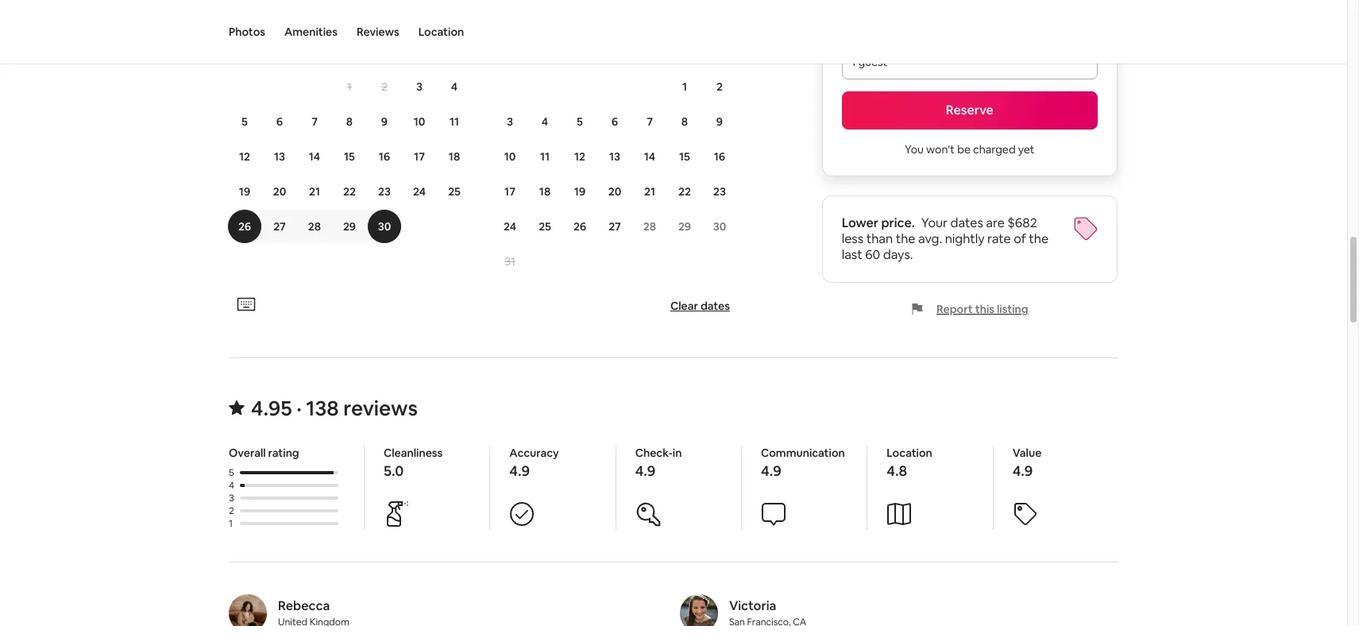 Task type: describe. For each thing, give the bounding box(es) containing it.
check-in 4.9
[[635, 446, 682, 480]]

1 22 button from the left
[[332, 175, 367, 208]]

4.95
[[251, 395, 292, 422]]

reserve
[[946, 102, 994, 118]]

1 horizontal spatial 11
[[540, 149, 550, 164]]

location for location
[[419, 25, 464, 39]]

last
[[842, 246, 863, 263]]

cleanliness 5.0
[[384, 446, 443, 480]]

31 button
[[493, 245, 528, 278]]

0 horizontal spatial 18 button
[[437, 140, 472, 173]]

days.
[[883, 246, 913, 263]]

0 horizontal spatial 3
[[229, 492, 234, 504]]

2 for 10
[[381, 79, 388, 94]]

1 23 button from the left
[[367, 175, 402, 208]]

in
[[673, 446, 682, 460]]

value 4.9
[[1013, 446, 1042, 480]]

2 23 button from the left
[[702, 175, 737, 208]]

2 9 button from the left
[[702, 105, 737, 138]]

5 for first 5 button from the left
[[242, 114, 248, 129]]

less
[[842, 230, 864, 247]]

29 for 1st 29 button
[[343, 219, 356, 233]]

clear dates button
[[664, 292, 737, 319]]

2 19 from the left
[[574, 184, 586, 198]]

listing
[[997, 302, 1029, 316]]

2 22 button from the left
[[667, 175, 702, 208]]

1 15 button from the left
[[332, 140, 367, 173]]

27 for 2nd 27 button from the right
[[273, 219, 286, 233]]

amenities button
[[284, 0, 338, 64]]

1 26 button from the left
[[227, 210, 262, 243]]

1 guest
[[851, 55, 888, 69]]

0 vertical spatial 11
[[450, 114, 459, 129]]

1 14 from the left
[[309, 149, 320, 164]]

accuracy 4.9
[[510, 446, 559, 480]]

2 6 button from the left
[[597, 105, 632, 138]]

1 vertical spatial 3 button
[[493, 105, 528, 138]]

4.95 · 138 reviews
[[251, 395, 418, 422]]

lower price.
[[842, 214, 915, 231]]

1 13 from the left
[[274, 149, 285, 164]]

1 12 button from the left
[[227, 140, 262, 173]]

overall rating
[[229, 446, 299, 460]]

2 for 8
[[717, 79, 723, 94]]

1 22 from the left
[[343, 184, 356, 198]]

0 horizontal spatial 3 button
[[402, 70, 437, 103]]

report this listing button
[[911, 302, 1029, 316]]

2 13 button from the left
[[597, 140, 632, 173]]

0 horizontal spatial 2
[[229, 504, 234, 517]]

1 7 button from the left
[[297, 105, 332, 138]]

location 4.8
[[887, 446, 933, 480]]

1 30 button from the left
[[367, 210, 402, 243]]

1 26 from the left
[[238, 219, 251, 233]]

dates for your
[[951, 214, 984, 231]]

2 vertical spatial 4
[[229, 479, 234, 492]]

4.9 for value 4.9
[[1013, 461, 1033, 480]]

2 9 from the left
[[717, 114, 723, 129]]

18 for 18 button to the left
[[449, 149, 460, 164]]

12 for 1st "12" button from the right
[[574, 149, 586, 164]]

60
[[865, 246, 881, 263]]

2023
[[368, 13, 397, 29]]

1 8 button from the left
[[332, 105, 367, 138]]

cleanliness
[[384, 446, 443, 460]]

23 for 2nd 23 button from the left
[[714, 184, 726, 198]]

reviews
[[343, 395, 418, 422]]

price.
[[881, 214, 915, 231]]

10 for 10 button to the bottom
[[504, 149, 516, 164]]

value
[[1013, 446, 1042, 460]]

2 button for 8
[[702, 70, 737, 103]]

4.8
[[887, 461, 908, 480]]

12 for second "12" button from the right
[[239, 149, 250, 164]]

2 8 button from the left
[[667, 105, 702, 138]]

31
[[505, 254, 516, 268]]

$682
[[1008, 214, 1037, 231]]

2 30 button from the left
[[702, 210, 737, 243]]

0 horizontal spatial 25 button
[[437, 175, 472, 208]]

you won't be charged yet
[[905, 142, 1035, 156]]

2 14 button from the left
[[632, 140, 667, 173]]

this
[[975, 302, 995, 316]]

0 vertical spatial 11 button
[[437, 105, 472, 138]]

overall
[[229, 446, 266, 460]]

8 for first "8" button
[[346, 114, 353, 129]]

1 15 from the left
[[344, 149, 355, 164]]

accuracy
[[510, 446, 559, 460]]

rebecca
[[278, 597, 330, 614]]

2 29 button from the left
[[667, 210, 702, 243]]

victoria
[[729, 597, 777, 614]]

clear
[[671, 299, 698, 313]]

6 for first 6 button
[[276, 114, 283, 129]]

1 vertical spatial 25
[[539, 219, 551, 233]]

charged
[[973, 142, 1016, 156]]

20 for 2nd 20 button from the right
[[273, 184, 286, 198]]

1 vertical spatial 11 button
[[528, 140, 563, 173]]

6 for 1st 6 button from right
[[612, 114, 618, 129]]

2 14 from the left
[[644, 149, 656, 164]]

reviews
[[357, 25, 399, 39]]

0 vertical spatial 4
[[451, 79, 458, 94]]

1 inside popup button
[[851, 55, 856, 69]]

are
[[986, 214, 1005, 231]]

1 16 from the left
[[379, 149, 390, 164]]

2 15 button from the left
[[667, 140, 702, 173]]

1 16 button from the left
[[367, 140, 402, 173]]

1 7 from the left
[[312, 114, 318, 129]]

2 21 button from the left
[[632, 175, 667, 208]]

0 vertical spatial 10 button
[[402, 105, 437, 138]]

2 16 button from the left
[[702, 140, 737, 173]]

check-
[[635, 446, 673, 460]]

1 vertical spatial 10 button
[[493, 140, 528, 173]]

1 horizontal spatial 17 button
[[493, 175, 528, 208]]

1 vertical spatial 18 button
[[528, 175, 563, 208]]



Task type: vqa. For each thing, say whether or not it's contained in the screenshot.


Task type: locate. For each thing, give the bounding box(es) containing it.
1 6 button from the left
[[262, 105, 297, 138]]

9 button
[[367, 105, 402, 138], [702, 105, 737, 138]]

rebecca image
[[229, 594, 267, 626], [229, 594, 267, 626]]

1 5 button from the left
[[227, 105, 262, 138]]

4.9 down accuracy
[[510, 461, 530, 480]]

1 29 button from the left
[[332, 210, 367, 243]]

21
[[309, 184, 320, 198], [644, 184, 655, 198]]

0 horizontal spatial 20
[[273, 184, 286, 198]]

0 horizontal spatial 24 button
[[402, 175, 437, 208]]

26
[[238, 219, 251, 233], [574, 219, 586, 233]]

·
[[297, 395, 302, 422]]

0 vertical spatial 24
[[413, 184, 426, 198]]

0 horizontal spatial 16 button
[[367, 140, 402, 173]]

dates
[[951, 214, 984, 231], [701, 299, 730, 313]]

1 horizontal spatial 6 button
[[597, 105, 632, 138]]

2 1 button from the left
[[667, 70, 702, 103]]

25 button
[[437, 175, 472, 208], [528, 210, 563, 243]]

2 button for 10
[[367, 70, 402, 103]]

1 horizontal spatial 5
[[242, 114, 248, 129]]

location for location 4.8
[[887, 446, 933, 460]]

8
[[346, 114, 353, 129], [682, 114, 688, 129]]

report
[[937, 302, 973, 316]]

clear dates
[[671, 299, 730, 313]]

4.9 for accuracy 4.9
[[510, 461, 530, 480]]

0 horizontal spatial 5 button
[[227, 105, 262, 138]]

4.9 inside check-in 4.9
[[635, 461, 656, 480]]

1 28 button from the left
[[297, 210, 332, 243]]

2 27 button from the left
[[597, 210, 632, 243]]

1 29 from the left
[[343, 219, 356, 233]]

1 horizontal spatial 27 button
[[597, 210, 632, 243]]

0 horizontal spatial location
[[419, 25, 464, 39]]

yet
[[1018, 142, 1035, 156]]

2 5 button from the left
[[563, 105, 597, 138]]

3 4.9 from the left
[[761, 461, 782, 480]]

3
[[416, 79, 423, 94], [507, 114, 513, 129], [229, 492, 234, 504]]

1 4.9 from the left
[[510, 461, 530, 480]]

1 horizontal spatial 10
[[504, 149, 516, 164]]

24
[[413, 184, 426, 198], [504, 219, 516, 233]]

november
[[302, 13, 365, 29]]

27
[[273, 219, 286, 233], [609, 219, 621, 233]]

4.9 down communication
[[761, 461, 782, 480]]

26 button
[[227, 210, 262, 243], [563, 210, 597, 243]]

1 vertical spatial 11
[[540, 149, 550, 164]]

17 for the rightmost '17' button
[[505, 184, 516, 198]]

location up 4.8
[[887, 446, 933, 460]]

17
[[414, 149, 425, 164], [505, 184, 516, 198]]

8 button
[[332, 105, 367, 138], [667, 105, 702, 138]]

2 horizontal spatial 3
[[507, 114, 513, 129]]

9
[[381, 114, 388, 129], [717, 114, 723, 129]]

1 21 button from the left
[[297, 175, 332, 208]]

27 for 2nd 27 button from left
[[609, 219, 621, 233]]

23 for second 23 button from the right
[[378, 184, 391, 198]]

2 8 from the left
[[682, 114, 688, 129]]

0 horizontal spatial the
[[896, 230, 916, 247]]

2 6 from the left
[[612, 114, 618, 129]]

2 22 from the left
[[679, 184, 691, 198]]

1 horizontal spatial 14 button
[[632, 140, 667, 173]]

1 13 button from the left
[[262, 140, 297, 173]]

be
[[958, 142, 971, 156]]

18 for the bottommost 18 button
[[539, 184, 551, 198]]

list
[[222, 594, 1125, 626]]

28 button
[[297, 210, 332, 243], [632, 210, 667, 243]]

2 12 from the left
[[574, 149, 586, 164]]

photos
[[229, 25, 265, 39]]

2 21 from the left
[[644, 184, 655, 198]]

0 horizontal spatial 13 button
[[262, 140, 297, 173]]

1 14 button from the left
[[297, 140, 332, 173]]

0 vertical spatial 3
[[416, 79, 423, 94]]

4.9
[[510, 461, 530, 480], [635, 461, 656, 480], [761, 461, 782, 480], [1013, 461, 1033, 480]]

amenities
[[284, 25, 338, 39]]

0 vertical spatial 17 button
[[402, 140, 437, 173]]

1 2 button from the left
[[367, 70, 402, 103]]

1 button
[[332, 70, 367, 103], [667, 70, 702, 103]]

0 horizontal spatial 11
[[450, 114, 459, 129]]

4 4.9 from the left
[[1013, 461, 1033, 480]]

1 vertical spatial dates
[[701, 299, 730, 313]]

dates inside your dates are $682 less than the avg. nightly rate of the last 60 days.
[[951, 214, 984, 231]]

victoria image
[[680, 594, 718, 626], [680, 594, 718, 626]]

1 horizontal spatial 15
[[679, 149, 690, 164]]

1 vertical spatial 10
[[504, 149, 516, 164]]

avg.
[[918, 230, 942, 247]]

1 horizontal spatial 2 button
[[702, 70, 737, 103]]

5 for first 5 button from the right
[[577, 114, 583, 129]]

4
[[451, 79, 458, 94], [542, 114, 548, 129], [229, 479, 234, 492]]

1 horizontal spatial dates
[[951, 214, 984, 231]]

2 7 from the left
[[647, 114, 653, 129]]

0 horizontal spatial 4 button
[[437, 70, 472, 103]]

1 19 from the left
[[239, 184, 250, 198]]

2 13 from the left
[[609, 149, 621, 164]]

1 horizontal spatial 6
[[612, 114, 618, 129]]

6 button
[[262, 105, 297, 138], [597, 105, 632, 138]]

1 horizontal spatial 17
[[505, 184, 516, 198]]

2 27 from the left
[[609, 219, 621, 233]]

7
[[312, 114, 318, 129], [647, 114, 653, 129]]

dates inside button
[[701, 299, 730, 313]]

0 horizontal spatial 7
[[312, 114, 318, 129]]

138
[[306, 395, 339, 422]]

4 button
[[437, 70, 472, 103], [528, 105, 563, 138]]

0 horizontal spatial 9 button
[[367, 105, 402, 138]]

1 horizontal spatial 16 button
[[702, 140, 737, 173]]

4.9 inside accuracy 4.9
[[510, 461, 530, 480]]

1 the from the left
[[896, 230, 916, 247]]

dates for clear
[[701, 299, 730, 313]]

0 horizontal spatial 12
[[239, 149, 250, 164]]

communication 4.9
[[761, 446, 845, 480]]

0 horizontal spatial 29
[[343, 219, 356, 233]]

11
[[450, 114, 459, 129], [540, 149, 550, 164]]

2 30 from the left
[[713, 219, 726, 233]]

communication
[[761, 446, 845, 460]]

the left avg. at the top right
[[896, 230, 916, 247]]

29
[[343, 219, 356, 233], [678, 219, 691, 233]]

1 30 from the left
[[378, 219, 391, 233]]

1 8 from the left
[[346, 114, 353, 129]]

1 vertical spatial 17
[[505, 184, 516, 198]]

0 horizontal spatial 11 button
[[437, 105, 472, 138]]

1 horizontal spatial 26
[[574, 219, 586, 233]]

1 horizontal spatial 23
[[714, 184, 726, 198]]

2 20 button from the left
[[597, 175, 632, 208]]

2 15 from the left
[[679, 149, 690, 164]]

1 horizontal spatial 13 button
[[597, 140, 632, 173]]

1 horizontal spatial 22 button
[[667, 175, 702, 208]]

0 horizontal spatial 6
[[276, 114, 283, 129]]

your
[[922, 214, 948, 231]]

1 button for 7
[[667, 70, 702, 103]]

0 horizontal spatial 27
[[273, 219, 286, 233]]

reserve button
[[842, 91, 1098, 129]]

12 button
[[227, 140, 262, 173], [563, 140, 597, 173]]

4.9 inside communication 4.9
[[761, 461, 782, 480]]

0 vertical spatial 18 button
[[437, 140, 472, 173]]

5.0
[[384, 461, 404, 480]]

1
[[851, 55, 856, 69], [347, 79, 352, 94], [682, 79, 687, 94], [229, 517, 233, 530]]

photos button
[[229, 0, 265, 64]]

rating
[[268, 446, 299, 460]]

1 vertical spatial 4
[[542, 114, 548, 129]]

1 horizontal spatial 19
[[574, 184, 586, 198]]

8 for first "8" button from the right
[[682, 114, 688, 129]]

18 button
[[437, 140, 472, 173], [528, 175, 563, 208]]

21 for 2nd 21 button from the left
[[644, 184, 655, 198]]

29 button
[[332, 210, 367, 243], [667, 210, 702, 243]]

1 27 button from the left
[[262, 210, 297, 243]]

1 1 button from the left
[[332, 70, 367, 103]]

5
[[242, 114, 248, 129], [577, 114, 583, 129], [229, 466, 234, 479]]

1 vertical spatial location
[[887, 446, 933, 460]]

rate
[[988, 230, 1011, 247]]

23
[[378, 184, 391, 198], [714, 184, 726, 198]]

1 vertical spatial 25 button
[[528, 210, 563, 243]]

0 horizontal spatial 2 button
[[367, 70, 402, 103]]

november 2023
[[302, 13, 397, 29]]

1 horizontal spatial 4 button
[[528, 105, 563, 138]]

1 28 from the left
[[308, 219, 321, 233]]

2 23 from the left
[[714, 184, 726, 198]]

0 horizontal spatial 4
[[229, 479, 234, 492]]

11 button
[[437, 105, 472, 138], [528, 140, 563, 173]]

0 horizontal spatial 14
[[309, 149, 320, 164]]

4.9 inside value 4.9
[[1013, 461, 1033, 480]]

1 23 from the left
[[378, 184, 391, 198]]

0 horizontal spatial 22
[[343, 184, 356, 198]]

1 horizontal spatial location
[[887, 446, 933, 460]]

2 29 from the left
[[678, 219, 691, 233]]

15 button
[[332, 140, 367, 173], [667, 140, 702, 173]]

location
[[419, 25, 464, 39], [887, 446, 933, 460]]

29 for 1st 29 button from right
[[678, 219, 691, 233]]

0 vertical spatial 25
[[448, 184, 461, 198]]

1 horizontal spatial 12 button
[[563, 140, 597, 173]]

1 12 from the left
[[239, 149, 250, 164]]

of
[[1014, 230, 1026, 247]]

1 horizontal spatial 16
[[714, 149, 726, 164]]

location right 2023
[[419, 25, 464, 39]]

22 button
[[332, 175, 367, 208], [667, 175, 702, 208]]

2 horizontal spatial 2
[[717, 79, 723, 94]]

24 for the rightmost 24 button
[[504, 219, 516, 233]]

1 horizontal spatial 29
[[678, 219, 691, 233]]

0 horizontal spatial 28
[[308, 219, 321, 233]]

27 button
[[262, 210, 297, 243], [597, 210, 632, 243]]

1 guest button
[[842, 34, 1098, 78]]

you
[[905, 142, 924, 156]]

7 button
[[297, 105, 332, 138], [632, 105, 667, 138]]

10 for the topmost 10 button
[[414, 114, 425, 129]]

1 horizontal spatial 19 button
[[563, 175, 597, 208]]

calendar application
[[210, 0, 1282, 292]]

13 button
[[262, 140, 297, 173], [597, 140, 632, 173]]

13
[[274, 149, 285, 164], [609, 149, 621, 164]]

0 horizontal spatial 20 button
[[262, 175, 297, 208]]

2 horizontal spatial 4
[[542, 114, 548, 129]]

0 horizontal spatial 15
[[344, 149, 355, 164]]

1 19 button from the left
[[227, 175, 262, 208]]

0 horizontal spatial 27 button
[[262, 210, 297, 243]]

24 button
[[402, 175, 437, 208], [493, 210, 528, 243]]

2 horizontal spatial 5
[[577, 114, 583, 129]]

dates left are
[[951, 214, 984, 231]]

0 horizontal spatial 26 button
[[227, 210, 262, 243]]

30 button
[[367, 210, 402, 243], [702, 210, 737, 243]]

1 horizontal spatial 23 button
[[702, 175, 737, 208]]

25
[[448, 184, 461, 198], [539, 219, 551, 233]]

2 2 button from the left
[[702, 70, 737, 103]]

1 button for 9
[[332, 70, 367, 103]]

2 19 button from the left
[[563, 175, 597, 208]]

2 7 button from the left
[[632, 105, 667, 138]]

dates right the clear at the top of page
[[701, 299, 730, 313]]

0 vertical spatial 4 button
[[437, 70, 472, 103]]

1 27 from the left
[[273, 219, 286, 233]]

2 28 from the left
[[643, 219, 656, 233]]

list containing rebecca
[[222, 594, 1125, 626]]

2 the from the left
[[1029, 230, 1049, 247]]

16
[[379, 149, 390, 164], [714, 149, 726, 164]]

guest
[[859, 55, 888, 69]]

1 horizontal spatial 30 button
[[702, 210, 737, 243]]

lower
[[842, 214, 879, 231]]

1 horizontal spatial 8
[[682, 114, 688, 129]]

1 9 button from the left
[[367, 105, 402, 138]]

0 vertical spatial 10
[[414, 114, 425, 129]]

location button
[[419, 0, 464, 64]]

0 horizontal spatial 22 button
[[332, 175, 367, 208]]

0 horizontal spatial 5
[[229, 466, 234, 479]]

2 28 button from the left
[[632, 210, 667, 243]]

1 horizontal spatial 11 button
[[528, 140, 563, 173]]

1 horizontal spatial 26 button
[[563, 210, 597, 243]]

4.9 down value
[[1013, 461, 1033, 480]]

0 horizontal spatial 25
[[448, 184, 461, 198]]

1 horizontal spatial 24 button
[[493, 210, 528, 243]]

1 6 from the left
[[276, 114, 283, 129]]

0 horizontal spatial 7 button
[[297, 105, 332, 138]]

2 12 button from the left
[[563, 140, 597, 173]]

4.9 for communication 4.9
[[761, 461, 782, 480]]

0 horizontal spatial 28 button
[[297, 210, 332, 243]]

20 button
[[262, 175, 297, 208], [597, 175, 632, 208]]

0 horizontal spatial 30
[[378, 219, 391, 233]]

23 button
[[367, 175, 402, 208], [702, 175, 737, 208]]

5 button
[[227, 105, 262, 138], [563, 105, 597, 138]]

14
[[309, 149, 320, 164], [644, 149, 656, 164]]

2 4.9 from the left
[[635, 461, 656, 480]]

report this listing
[[937, 302, 1029, 316]]

1 horizontal spatial 20
[[608, 184, 622, 198]]

0 horizontal spatial 16
[[379, 149, 390, 164]]

1 21 from the left
[[309, 184, 320, 198]]

0 vertical spatial 17
[[414, 149, 425, 164]]

1 horizontal spatial 14
[[644, 149, 656, 164]]

won't
[[926, 142, 955, 156]]

1 horizontal spatial 20 button
[[597, 175, 632, 208]]

0 horizontal spatial 12 button
[[227, 140, 262, 173]]

1 vertical spatial 17 button
[[493, 175, 528, 208]]

21 for first 21 button from the left
[[309, 184, 320, 198]]

2 16 from the left
[[714, 149, 726, 164]]

24 for the left 24 button
[[413, 184, 426, 198]]

1 vertical spatial 24 button
[[493, 210, 528, 243]]

1 20 button from the left
[[262, 175, 297, 208]]

1 horizontal spatial 3
[[416, 79, 423, 94]]

2 26 from the left
[[574, 219, 586, 233]]

2 26 button from the left
[[563, 210, 597, 243]]

20 for second 20 button from the left
[[608, 184, 622, 198]]

1 horizontal spatial 2
[[381, 79, 388, 94]]

the right of
[[1029, 230, 1049, 247]]

the
[[896, 230, 916, 247], [1029, 230, 1049, 247]]

1 horizontal spatial 5 button
[[563, 105, 597, 138]]

1 9 from the left
[[381, 114, 388, 129]]

your dates are $682 less than the avg. nightly rate of the last 60 days.
[[842, 214, 1049, 263]]

reviews button
[[357, 0, 399, 64]]

nightly
[[945, 230, 985, 247]]

16 button
[[367, 140, 402, 173], [702, 140, 737, 173]]

4.9 down check-
[[635, 461, 656, 480]]

17 for the topmost '17' button
[[414, 149, 425, 164]]

1 20 from the left
[[273, 184, 286, 198]]

1 horizontal spatial 8 button
[[667, 105, 702, 138]]

0 horizontal spatial 19 button
[[227, 175, 262, 208]]

2 20 from the left
[[608, 184, 622, 198]]

than
[[867, 230, 893, 247]]



